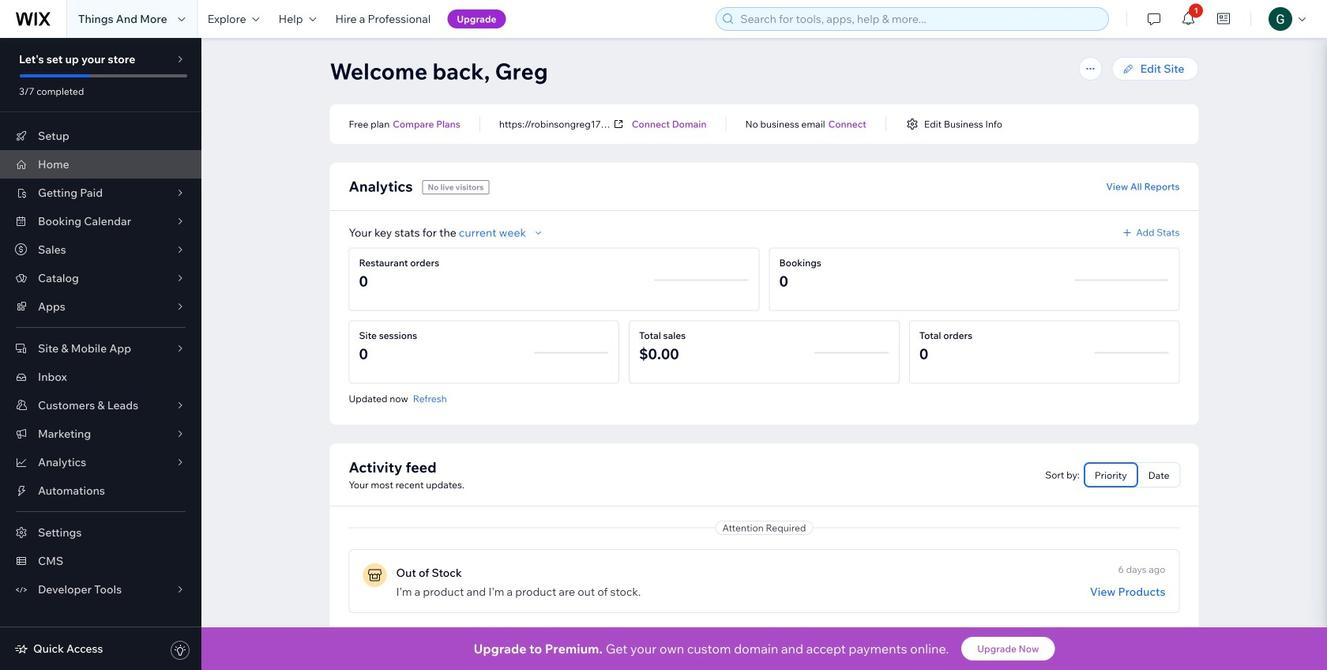 Task type: vqa. For each thing, say whether or not it's contained in the screenshot.
Search for tools, apps, help & more... field
yes



Task type: locate. For each thing, give the bounding box(es) containing it.
Search for tools, apps, help & more... field
[[736, 8, 1104, 30]]

sidebar element
[[0, 38, 202, 670]]



